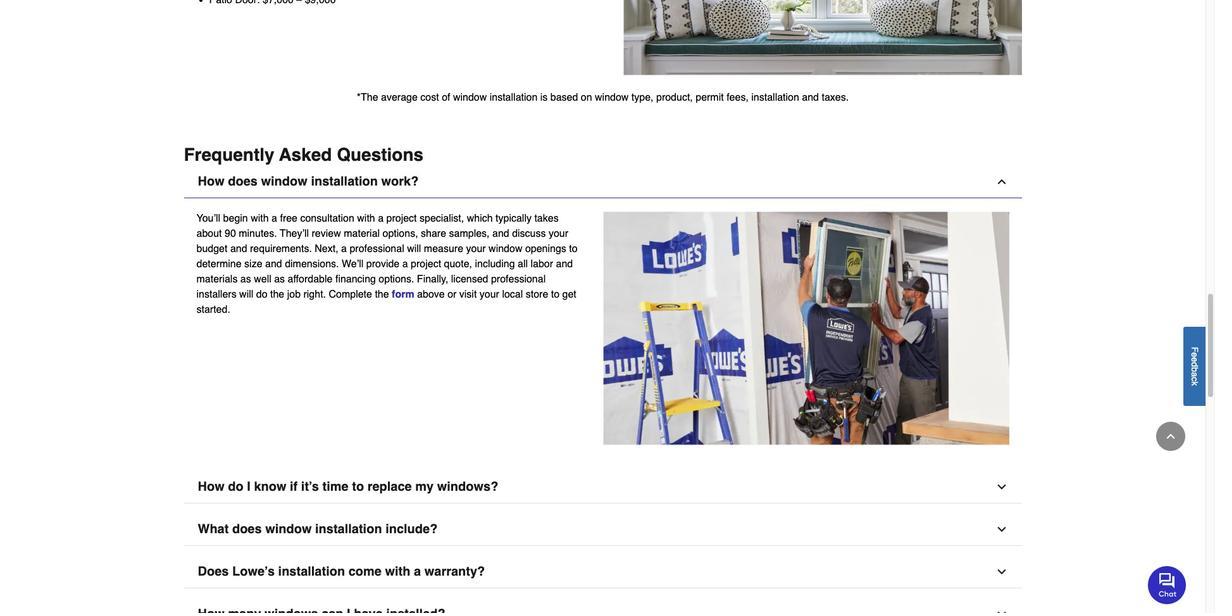 Task type: vqa. For each thing, say whether or not it's contained in the screenshot.
Does
yes



Task type: describe. For each thing, give the bounding box(es) containing it.
include?
[[386, 522, 438, 536]]

free
[[280, 213, 298, 224]]

type,
[[632, 92, 654, 103]]

openings
[[526, 243, 567, 255]]

what does window installation include?
[[198, 522, 438, 536]]

materials
[[197, 274, 238, 285]]

form link
[[392, 289, 415, 300]]

share
[[421, 228, 447, 240]]

next,
[[315, 243, 339, 255]]

chat invite button image
[[1149, 565, 1187, 604]]

financing
[[336, 274, 376, 285]]

1 vertical spatial will
[[239, 289, 254, 300]]

complete
[[329, 289, 372, 300]]

does for what
[[232, 522, 262, 536]]

f e e d b a c k button
[[1184, 327, 1206, 406]]

which
[[467, 213, 493, 224]]

provide
[[367, 259, 400, 270]]

windows?
[[437, 479, 499, 494]]

0 vertical spatial your
[[549, 228, 569, 240]]

a up the k
[[1191, 372, 1201, 377]]

window inside button
[[261, 174, 308, 189]]

does
[[198, 564, 229, 579]]

is
[[541, 92, 548, 103]]

replace
[[368, 479, 412, 494]]

chevron down image for what does window installation include?
[[996, 523, 1009, 536]]

f e e d b a c k
[[1191, 347, 1201, 386]]

begin
[[223, 213, 248, 224]]

quote,
[[444, 259, 472, 270]]

consultation
[[300, 213, 355, 224]]

finally,
[[417, 274, 449, 285]]

installation inside button
[[315, 522, 382, 536]]

i
[[247, 479, 251, 494]]

does lowe's installation come with a warranty? button
[[184, 556, 1023, 588]]

about
[[197, 228, 222, 240]]

do inside button
[[228, 479, 244, 494]]

started.
[[197, 304, 230, 316]]

above
[[417, 289, 445, 300]]

d
[[1191, 362, 1201, 367]]

two installers in blue lowe's vests installing a pella window inside a house. image
[[603, 211, 1010, 445]]

1 the from the left
[[270, 289, 285, 300]]

chevron up image inside scroll to top element
[[1165, 430, 1178, 443]]

1 vertical spatial professional
[[491, 274, 546, 285]]

cost
[[421, 92, 439, 103]]

1 horizontal spatial will
[[407, 243, 421, 255]]

with inside button
[[385, 564, 411, 579]]

options.
[[379, 274, 414, 285]]

come
[[349, 564, 382, 579]]

requirements.
[[250, 243, 312, 255]]

my
[[416, 479, 434, 494]]

how for how do i know if it's time to replace my windows?
[[198, 479, 225, 494]]

1 as from the left
[[241, 274, 251, 285]]

affordable
[[288, 274, 333, 285]]

and right labor
[[556, 259, 573, 270]]

including
[[475, 259, 515, 270]]

a left warranty?
[[414, 564, 421, 579]]

typically
[[496, 213, 532, 224]]

if
[[290, 479, 298, 494]]

how do i know if it's time to replace my windows?
[[198, 479, 499, 494]]

asked
[[279, 145, 332, 165]]

how do i know if it's time to replace my windows? button
[[184, 471, 1023, 503]]

you'll begin with a free consultation with a project specialist, which typically takes about 90 minutes. they'll review material options, share samples, and discuss your budget and requirements. next, a professional will measure your window openings to determine size and dimensions. we'll provide a project quote, including all labor and materials as well as affordable financing options. finally, licensed professional installers will do the job right. complete the
[[197, 213, 578, 300]]

scroll to top element
[[1157, 422, 1186, 451]]

2 as from the left
[[274, 274, 285, 285]]

specialist,
[[420, 213, 464, 224]]

samples,
[[449, 228, 490, 240]]

how for how does window installation work?
[[198, 174, 225, 189]]

warranty?
[[425, 564, 485, 579]]

installation left is
[[490, 92, 538, 103]]

job
[[287, 289, 301, 300]]

what
[[198, 522, 229, 536]]

1 e from the top
[[1191, 352, 1201, 357]]

licensed
[[451, 274, 489, 285]]

installation inside button
[[311, 174, 378, 189]]

all
[[518, 259, 528, 270]]

f
[[1191, 347, 1201, 352]]

based
[[551, 92, 578, 103]]

material
[[344, 228, 380, 240]]

lowe's
[[232, 564, 275, 579]]

it's
[[301, 479, 319, 494]]

window inside button
[[265, 522, 312, 536]]

budget
[[197, 243, 228, 255]]

a up material
[[378, 213, 384, 224]]

to inside "you'll begin with a free consultation with a project specialist, which typically takes about 90 minutes. they'll review material options, share samples, and discuss your budget and requirements. next, a professional will measure your window openings to determine size and dimensions. we'll provide a project quote, including all labor and materials as well as affordable financing options. finally, licensed professional installers will do the job right. complete the"
[[570, 243, 578, 255]]

visit
[[460, 289, 477, 300]]



Task type: locate. For each thing, give the bounding box(es) containing it.
the
[[270, 289, 285, 300], [375, 289, 389, 300]]

0 vertical spatial chevron down image
[[996, 523, 1009, 536]]

1 vertical spatial how
[[198, 479, 225, 494]]

permit
[[696, 92, 724, 103]]

window down if
[[265, 522, 312, 536]]

a up "options." at the top left of the page
[[403, 259, 408, 270]]

a window seat with a blue cushion built into an alcove with a view of a wooded area. image
[[603, 0, 1023, 76]]

1 horizontal spatial to
[[551, 289, 560, 300]]

chevron up image
[[996, 176, 1009, 188], [1165, 430, 1178, 443]]

0 vertical spatial chevron down image
[[996, 480, 1009, 493]]

or
[[448, 289, 457, 300]]

measure
[[424, 243, 464, 255]]

0 horizontal spatial do
[[228, 479, 244, 494]]

installation up consultation
[[311, 174, 378, 189]]

you'll
[[197, 213, 221, 224]]

0 horizontal spatial will
[[239, 289, 254, 300]]

chevron down image
[[996, 523, 1009, 536], [996, 565, 1009, 578]]

do left i
[[228, 479, 244, 494]]

project
[[387, 213, 417, 224], [411, 259, 441, 270]]

0 vertical spatial project
[[387, 213, 417, 224]]

installation inside button
[[278, 564, 345, 579]]

product,
[[657, 92, 693, 103]]

does down frequently
[[228, 174, 258, 189]]

1 horizontal spatial do
[[256, 289, 268, 300]]

minutes.
[[239, 228, 277, 240]]

e up d
[[1191, 352, 1201, 357]]

on
[[581, 92, 593, 103]]

your inside above or visit your local store to get started.
[[480, 289, 500, 300]]

1 horizontal spatial with
[[357, 213, 375, 224]]

installation
[[490, 92, 538, 103], [752, 92, 800, 103], [311, 174, 378, 189], [315, 522, 382, 536], [278, 564, 345, 579]]

installation down the how do i know if it's time to replace my windows?
[[315, 522, 382, 536]]

installers
[[197, 289, 237, 300]]

a left free
[[272, 213, 277, 224]]

2 vertical spatial to
[[352, 479, 364, 494]]

know
[[254, 479, 287, 494]]

0 horizontal spatial chevron up image
[[996, 176, 1009, 188]]

2 chevron down image from the top
[[996, 565, 1009, 578]]

does for how
[[228, 174, 258, 189]]

b
[[1191, 367, 1201, 372]]

a right next,
[[341, 243, 347, 255]]

2 horizontal spatial with
[[385, 564, 411, 579]]

90
[[225, 228, 236, 240]]

1 vertical spatial your
[[466, 243, 486, 255]]

and down typically
[[493, 228, 510, 240]]

2 chevron down image from the top
[[996, 608, 1009, 613]]

labor
[[531, 259, 554, 270]]

to inside button
[[352, 479, 364, 494]]

do
[[256, 289, 268, 300], [228, 479, 244, 494]]

how left i
[[198, 479, 225, 494]]

how inside button
[[198, 174, 225, 189]]

and down requirements.
[[265, 259, 282, 270]]

e up b
[[1191, 357, 1201, 362]]

and down 90
[[230, 243, 247, 255]]

1 vertical spatial do
[[228, 479, 244, 494]]

professional up provide on the left of the page
[[350, 243, 405, 255]]

of
[[442, 92, 451, 103]]

0 horizontal spatial with
[[251, 213, 269, 224]]

how does window installation work?
[[198, 174, 419, 189]]

1 vertical spatial chevron down image
[[996, 608, 1009, 613]]

c
[[1191, 377, 1201, 381]]

questions
[[337, 145, 424, 165]]

0 vertical spatial do
[[256, 289, 268, 300]]

0 horizontal spatial the
[[270, 289, 285, 300]]

chevron up image inside how does window installation work? button
[[996, 176, 1009, 188]]

determine
[[197, 259, 242, 270]]

0 vertical spatial professional
[[350, 243, 405, 255]]

will right installers
[[239, 289, 254, 300]]

2 e from the top
[[1191, 357, 1201, 362]]

local
[[502, 289, 523, 300]]

chevron down image inside 'does lowe's installation come with a warranty?' button
[[996, 565, 1009, 578]]

we'll
[[342, 259, 364, 270]]

installation right fees,
[[752, 92, 800, 103]]

professional down all
[[491, 274, 546, 285]]

chevron down image inside how do i know if it's time to replace my windows? button
[[996, 480, 1009, 493]]

get
[[563, 289, 577, 300]]

0 horizontal spatial professional
[[350, 243, 405, 255]]

to left get
[[551, 289, 560, 300]]

1 vertical spatial chevron up image
[[1165, 430, 1178, 443]]

project up options,
[[387, 213, 417, 224]]

with right come
[[385, 564, 411, 579]]

how does window installation work? button
[[184, 166, 1023, 198]]

2 the from the left
[[375, 289, 389, 300]]

1 vertical spatial project
[[411, 259, 441, 270]]

0 vertical spatial how
[[198, 174, 225, 189]]

to
[[570, 243, 578, 255], [551, 289, 560, 300], [352, 479, 364, 494]]

as right well
[[274, 274, 285, 285]]

does lowe's installation come with a warranty?
[[198, 564, 485, 579]]

1 chevron down image from the top
[[996, 523, 1009, 536]]

frequently asked questions
[[184, 145, 424, 165]]

your
[[549, 228, 569, 240], [466, 243, 486, 255], [480, 289, 500, 300]]

with up minutes.
[[251, 213, 269, 224]]

1 vertical spatial to
[[551, 289, 560, 300]]

1 how from the top
[[198, 174, 225, 189]]

to right openings on the top left of the page
[[570, 243, 578, 255]]

will down options,
[[407, 243, 421, 255]]

work?
[[382, 174, 419, 189]]

1 horizontal spatial professional
[[491, 274, 546, 285]]

review
[[312, 228, 341, 240]]

1 horizontal spatial chevron up image
[[1165, 430, 1178, 443]]

how down frequently
[[198, 174, 225, 189]]

time
[[323, 479, 349, 494]]

takes
[[535, 213, 559, 224]]

with
[[251, 213, 269, 224], [357, 213, 375, 224], [385, 564, 411, 579]]

*the
[[357, 92, 378, 103]]

store
[[526, 289, 549, 300]]

your down takes
[[549, 228, 569, 240]]

2 horizontal spatial to
[[570, 243, 578, 255]]

project up finally,
[[411, 259, 441, 270]]

well
[[254, 274, 272, 285]]

will
[[407, 243, 421, 255], [239, 289, 254, 300]]

professional
[[350, 243, 405, 255], [491, 274, 546, 285]]

window right on
[[595, 92, 629, 103]]

1 vertical spatial does
[[232, 522, 262, 536]]

chevron down image for does lowe's installation come with a warranty?
[[996, 565, 1009, 578]]

1 chevron down image from the top
[[996, 480, 1009, 493]]

options,
[[383, 228, 418, 240]]

k
[[1191, 381, 1201, 386]]

window inside "you'll begin with a free consultation with a project specialist, which typically takes about 90 minutes. they'll review material options, share samples, and discuss your budget and requirements. next, a professional will measure your window openings to determine size and dimensions. we'll provide a project quote, including all labor and materials as well as affordable financing options. finally, licensed professional installers will do the job right. complete the"
[[489, 243, 523, 255]]

what does window installation include? button
[[184, 513, 1023, 546]]

size
[[245, 259, 263, 270]]

chevron down image
[[996, 480, 1009, 493], [996, 608, 1009, 613]]

0 vertical spatial chevron up image
[[996, 176, 1009, 188]]

0 vertical spatial will
[[407, 243, 421, 255]]

0 vertical spatial to
[[570, 243, 578, 255]]

window up including on the left top of the page
[[489, 243, 523, 255]]

does
[[228, 174, 258, 189], [232, 522, 262, 536]]

to right time
[[352, 479, 364, 494]]

2 vertical spatial your
[[480, 289, 500, 300]]

the left job on the top left
[[270, 289, 285, 300]]

as left well
[[241, 274, 251, 285]]

average
[[381, 92, 418, 103]]

do inside "you'll begin with a free consultation with a project specialist, which typically takes about 90 minutes. they'll review material options, share samples, and discuss your budget and requirements. next, a professional will measure your window openings to determine size and dimensions. we'll provide a project quote, including all labor and materials as well as affordable financing options. finally, licensed professional installers will do the job right. complete the"
[[256, 289, 268, 300]]

0 horizontal spatial as
[[241, 274, 251, 285]]

to inside above or visit your local store to get started.
[[551, 289, 560, 300]]

e
[[1191, 352, 1201, 357], [1191, 357, 1201, 362]]

dimensions.
[[285, 259, 339, 270]]

how
[[198, 174, 225, 189], [198, 479, 225, 494]]

0 vertical spatial does
[[228, 174, 258, 189]]

*the average cost of window installation is based on window type, product, permit fees, installation and taxes.
[[357, 92, 849, 103]]

window
[[453, 92, 487, 103], [595, 92, 629, 103], [261, 174, 308, 189], [489, 243, 523, 255], [265, 522, 312, 536]]

installation down what does window installation include?
[[278, 564, 345, 579]]

does right what
[[232, 522, 262, 536]]

window down frequently asked questions
[[261, 174, 308, 189]]

1 horizontal spatial as
[[274, 274, 285, 285]]

chevron down image inside the 'what does window installation include?' button
[[996, 523, 1009, 536]]

with up material
[[357, 213, 375, 224]]

2 how from the top
[[198, 479, 225, 494]]

right.
[[304, 289, 326, 300]]

your down samples,
[[466, 243, 486, 255]]

0 horizontal spatial to
[[352, 479, 364, 494]]

fees,
[[727, 92, 749, 103]]

does inside button
[[232, 522, 262, 536]]

how inside button
[[198, 479, 225, 494]]

does inside button
[[228, 174, 258, 189]]

frequently
[[184, 145, 275, 165]]

window right 'of'
[[453, 92, 487, 103]]

and left taxes.
[[803, 92, 820, 103]]

discuss
[[512, 228, 546, 240]]

1 horizontal spatial the
[[375, 289, 389, 300]]

and
[[803, 92, 820, 103], [493, 228, 510, 240], [230, 243, 247, 255], [265, 259, 282, 270], [556, 259, 573, 270]]

they'll
[[280, 228, 309, 240]]

1 vertical spatial chevron down image
[[996, 565, 1009, 578]]

do down well
[[256, 289, 268, 300]]

as
[[241, 274, 251, 285], [274, 274, 285, 285]]

the down "options." at the top left of the page
[[375, 289, 389, 300]]

a
[[272, 213, 277, 224], [378, 213, 384, 224], [341, 243, 347, 255], [403, 259, 408, 270], [1191, 372, 1201, 377], [414, 564, 421, 579]]

form
[[392, 289, 415, 300]]

your right visit
[[480, 289, 500, 300]]

above or visit your local store to get started.
[[197, 289, 577, 316]]

taxes.
[[822, 92, 849, 103]]



